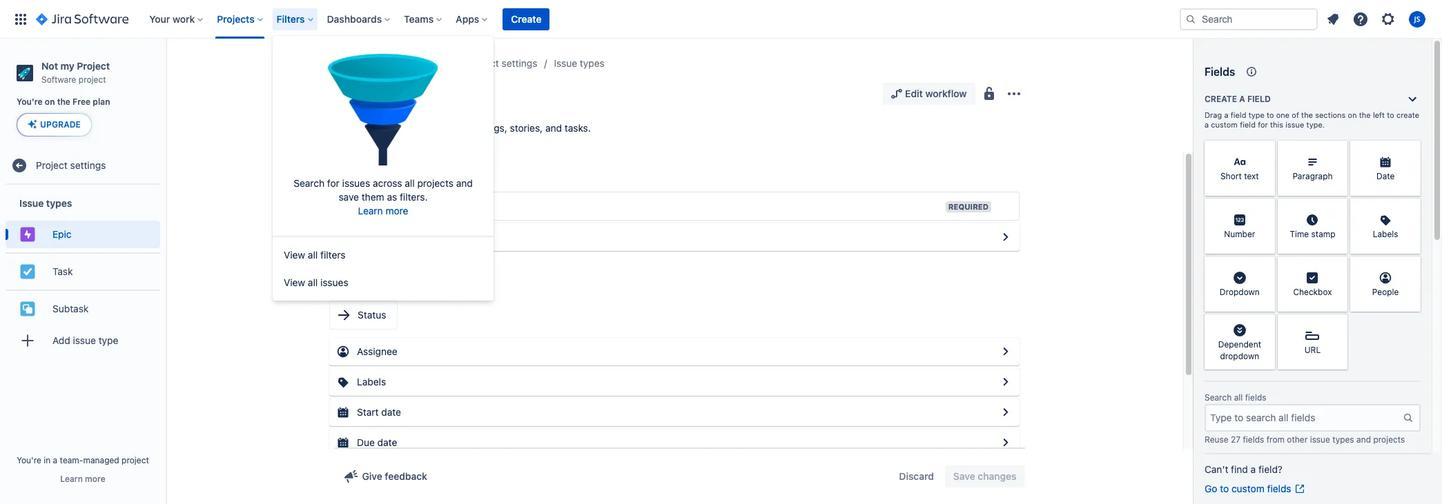 Task type: locate. For each thing, give the bounding box(es) containing it.
types down primary element
[[580, 57, 605, 69]]

all down dropdown
[[1235, 393, 1243, 403]]

0 vertical spatial for
[[1258, 120, 1269, 129]]

1 vertical spatial create
[[1205, 94, 1238, 104]]

1 horizontal spatial and
[[546, 122, 562, 134]]

issue types
[[554, 57, 605, 69], [19, 197, 72, 209]]

1 vertical spatial issue
[[73, 335, 96, 347]]

you're left in
[[17, 456, 41, 466]]

jira software image
[[36, 11, 129, 27], [36, 11, 129, 27]]

3 open field configuration image from the top
[[998, 374, 1015, 391]]

learn inside search for issues across all projects and save them as filters. learn more
[[358, 205, 383, 217]]

settings down create button
[[502, 57, 538, 69]]

sidebar navigation image
[[151, 55, 181, 83]]

epic up task on the left bottom
[[52, 229, 72, 240]]

the
[[57, 97, 70, 107], [1302, 111, 1314, 119], [1360, 111, 1371, 119]]

project settings link down upgrade
[[6, 152, 160, 180]]

0 vertical spatial type
[[1249, 111, 1265, 119]]

0 horizontal spatial project settings link
[[6, 152, 160, 180]]

date right due
[[378, 437, 397, 449]]

view inside view all filters link
[[284, 250, 305, 261]]

you're up upgrade button
[[17, 97, 43, 107]]

view inside view all issues link
[[284, 277, 305, 289]]

type.
[[1307, 120, 1325, 129]]

1 horizontal spatial project
[[122, 456, 149, 466]]

more information image
[[1257, 142, 1274, 159], [1403, 142, 1420, 159], [1257, 200, 1274, 217], [1330, 200, 1347, 217], [1403, 200, 1420, 217], [1257, 316, 1274, 333]]

1 vertical spatial date
[[378, 437, 397, 449]]

0 horizontal spatial more
[[85, 474, 105, 485]]

not my project link
[[385, 55, 451, 72]]

custom down drag
[[1212, 120, 1238, 129]]

date
[[381, 407, 401, 419], [378, 437, 397, 449]]

view all issues
[[284, 277, 349, 289]]

view
[[284, 250, 305, 261], [284, 277, 305, 289]]

project down upgrade button
[[36, 159, 68, 171]]

status
[[358, 309, 386, 321]]

stories,
[[510, 122, 543, 134]]

a right "find"
[[1251, 464, 1256, 476]]

1 horizontal spatial for
[[1258, 120, 1269, 129]]

no restrictions image
[[981, 86, 998, 102]]

issue types link
[[554, 55, 605, 72]]

to
[[1267, 111, 1275, 119], [1388, 111, 1395, 119], [1221, 483, 1230, 495]]

work
[[173, 13, 195, 25]]

labels button
[[329, 369, 1020, 396]]

0 horizontal spatial for
[[327, 178, 340, 189]]

project up plan
[[77, 60, 110, 72]]

0 vertical spatial settings
[[502, 57, 538, 69]]

1 horizontal spatial labels
[[1373, 230, 1399, 240]]

more down managed
[[85, 474, 105, 485]]

0 horizontal spatial labels
[[357, 376, 386, 388]]

2 vertical spatial issue
[[1311, 435, 1331, 445]]

projects right work
[[217, 13, 255, 25]]

date
[[1377, 172, 1395, 182]]

to up this
[[1267, 111, 1275, 119]]

1 horizontal spatial projects
[[332, 57, 368, 69]]

0 horizontal spatial search
[[294, 178, 325, 189]]

for
[[1258, 120, 1269, 129], [327, 178, 340, 189]]

learn down them
[[358, 205, 383, 217]]

field for create
[[1248, 94, 1271, 104]]

project up plan
[[79, 74, 106, 85]]

all for search all fields
[[1235, 393, 1243, 403]]

Type to search all fields text field
[[1207, 406, 1403, 431]]

1 vertical spatial issue types
[[19, 197, 72, 209]]

find
[[1232, 464, 1249, 476]]

0 horizontal spatial create
[[511, 13, 542, 25]]

more information image for date
[[1403, 142, 1420, 159]]

1 vertical spatial more
[[85, 474, 105, 485]]

the up type.
[[1302, 111, 1314, 119]]

issue down primary element
[[554, 57, 577, 69]]

1 horizontal spatial create
[[1205, 94, 1238, 104]]

a down more information about the fields icon
[[1240, 94, 1246, 104]]

1 horizontal spatial project settings link
[[468, 55, 538, 72]]

0 horizontal spatial and
[[456, 178, 473, 189]]

custom
[[1212, 120, 1238, 129], [1232, 483, 1265, 495]]

0 vertical spatial view
[[284, 250, 305, 261]]

not up software
[[41, 60, 58, 72]]

0 vertical spatial create
[[511, 13, 542, 25]]

0 horizontal spatial learn
[[60, 474, 83, 485]]

1 vertical spatial and
[[456, 178, 473, 189]]

issues
[[342, 178, 370, 189], [321, 277, 349, 289]]

labels up start
[[357, 376, 386, 388]]

projects
[[418, 178, 454, 189], [1374, 435, 1406, 445]]

1 vertical spatial for
[[327, 178, 340, 189]]

projects for projects popup button at the left top of the page
[[217, 13, 255, 25]]

projects for projects link in the left of the page
[[332, 57, 368, 69]]

0 vertical spatial learn
[[358, 205, 383, 217]]

date right start
[[381, 407, 401, 419]]

description button
[[329, 224, 1020, 251]]

1 vertical spatial description
[[357, 231, 408, 243]]

project right managed
[[122, 456, 149, 466]]

search for search for issues across all projects and save them as filters. learn more
[[294, 178, 325, 189]]

1 horizontal spatial epic
[[358, 84, 389, 104]]

you're for you're on the free plan
[[17, 97, 43, 107]]

for up save
[[327, 178, 340, 189]]

help image
[[1353, 11, 1370, 27]]

create inside button
[[511, 13, 542, 25]]

project settings link
[[468, 55, 538, 72], [6, 152, 160, 180]]

0 horizontal spatial my
[[61, 60, 74, 72]]

1 vertical spatial issues
[[321, 277, 349, 289]]

issue right the add in the bottom of the page
[[73, 335, 96, 347]]

open field configuration image for labels
[[998, 374, 1015, 391]]

of inside drag a field type to one of the sections on the left to create a custom field for this issue type.
[[1292, 111, 1300, 119]]

0 horizontal spatial projects
[[418, 178, 454, 189]]

epic link
[[6, 221, 160, 249]]

0 vertical spatial issues
[[342, 178, 370, 189]]

stamp
[[1312, 230, 1336, 240]]

0 horizontal spatial issue
[[19, 197, 44, 209]]

more information image for number
[[1257, 200, 1274, 217]]

0 vertical spatial projects
[[418, 178, 454, 189]]

view down view all filters
[[284, 277, 305, 289]]

0 horizontal spatial projects
[[217, 13, 255, 25]]

issue down one
[[1286, 120, 1305, 129]]

field for drag
[[1231, 111, 1247, 119]]

1 vertical spatial on
[[1349, 111, 1358, 119]]

issue
[[554, 57, 577, 69], [19, 197, 44, 209]]

1 vertical spatial types
[[46, 197, 72, 209]]

project settings down upgrade
[[36, 159, 106, 171]]

1 vertical spatial issue
[[19, 197, 44, 209]]

description inside 'button'
[[357, 231, 408, 243]]

on up upgrade button
[[45, 97, 55, 107]]

5 open field configuration image from the top
[[998, 435, 1015, 452]]

you're for you're in a team-managed project
[[17, 456, 41, 466]]

not right projects link in the left of the page
[[385, 57, 401, 69]]

0 vertical spatial issue types
[[554, 57, 605, 69]]

0 horizontal spatial not
[[41, 60, 58, 72]]

search left description fields
[[294, 178, 325, 189]]

create for create a field
[[1205, 94, 1238, 104]]

1 vertical spatial view
[[284, 277, 305, 289]]

go to custom fields
[[1205, 483, 1292, 495]]

apps
[[456, 13, 480, 25]]

open field configuration image inside due date button
[[998, 435, 1015, 452]]

1 horizontal spatial issue
[[554, 57, 577, 69]]

1 vertical spatial field
[[1231, 111, 1247, 119]]

the left the free
[[57, 97, 70, 107]]

1 vertical spatial project settings
[[36, 159, 106, 171]]

fields down dropdown
[[1246, 393, 1267, 403]]

4 open field configuration image from the top
[[998, 405, 1015, 421]]

and left tasks.
[[546, 122, 562, 134]]

custom inside drag a field type to one of the sections on the left to create a custom field for this issue type.
[[1212, 120, 1238, 129]]

0 vertical spatial projects
[[217, 13, 255, 25]]

open field configuration image inside assignee button
[[998, 344, 1015, 361]]

more options image
[[1006, 86, 1023, 102]]

give
[[362, 471, 382, 483]]

search for search all fields
[[1205, 393, 1232, 403]]

add issue type
[[52, 335, 118, 347]]

1 vertical spatial you're
[[17, 456, 41, 466]]

fields left this link will be opened in a new tab icon
[[1268, 483, 1292, 495]]

search all fields
[[1205, 393, 1267, 403]]

and right more information about the context fields image
[[456, 178, 473, 189]]

type down subtask link
[[99, 335, 118, 347]]

search
[[294, 178, 325, 189], [1205, 393, 1232, 403]]

1 open field configuration image from the top
[[998, 229, 1015, 246]]

a right drag
[[1225, 111, 1229, 119]]

2 view from the top
[[284, 277, 305, 289]]

track
[[361, 122, 384, 134]]

and down type to search all fields text field
[[1357, 435, 1372, 445]]

go to custom fields link
[[1205, 483, 1306, 497]]

type
[[1249, 111, 1265, 119], [99, 335, 118, 347]]

projects inside projects popup button
[[217, 13, 255, 25]]

open field configuration image inside description 'button'
[[998, 229, 1015, 246]]

labels up people
[[1373, 230, 1399, 240]]

discard
[[900, 471, 934, 483]]

2 horizontal spatial and
[[1357, 435, 1372, 445]]

search up reuse in the right bottom of the page
[[1205, 393, 1232, 403]]

more information image
[[1330, 142, 1347, 159], [1257, 258, 1274, 275], [1330, 258, 1347, 275], [1403, 258, 1420, 275]]

all down view all filters
[[308, 277, 318, 289]]

1 horizontal spatial projects
[[1374, 435, 1406, 445]]

1 view from the top
[[284, 250, 305, 261]]

description down the learn more link
[[357, 231, 408, 243]]

0 vertical spatial epic
[[358, 84, 389, 104]]

0 vertical spatial custom
[[1212, 120, 1238, 129]]

epic right "issue type icon" in the left top of the page
[[358, 84, 389, 104]]

of left related at the left
[[437, 122, 446, 134]]

0 vertical spatial of
[[1292, 111, 1300, 119]]

bugs,
[[483, 122, 508, 134]]

1 vertical spatial project
[[122, 456, 149, 466]]

1 horizontal spatial issue
[[1286, 120, 1305, 129]]

0 vertical spatial search
[[294, 178, 325, 189]]

date inside button
[[378, 437, 397, 449]]

drag
[[1205, 111, 1223, 119]]

projects link
[[332, 55, 368, 72]]

assignee
[[357, 346, 398, 358]]

1 vertical spatial labels
[[357, 376, 386, 388]]

view all issues link
[[273, 270, 494, 297]]

0 horizontal spatial settings
[[70, 159, 106, 171]]

the left left at the right
[[1360, 111, 1371, 119]]

1 vertical spatial search
[[1205, 393, 1232, 403]]

types down type to search all fields text field
[[1333, 435, 1355, 445]]

1 you're from the top
[[17, 97, 43, 107]]

1 horizontal spatial search
[[1205, 393, 1232, 403]]

0 vertical spatial project
[[79, 74, 106, 85]]

learn down the team-
[[60, 474, 83, 485]]

1 vertical spatial learn
[[60, 474, 83, 485]]

my for not my project
[[404, 57, 417, 69]]

time
[[1290, 230, 1310, 240]]

view for view all issues
[[284, 277, 305, 289]]

0 vertical spatial types
[[580, 57, 605, 69]]

fields
[[392, 166, 420, 179], [373, 281, 401, 294], [1246, 393, 1267, 403], [1244, 435, 1265, 445], [1268, 483, 1292, 495]]

view all filters
[[284, 250, 346, 261]]

all left filters
[[308, 250, 318, 261]]

open field configuration image inside the start date button
[[998, 405, 1015, 421]]

0 vertical spatial on
[[45, 97, 55, 107]]

group
[[6, 185, 160, 364]]

0 vertical spatial project settings link
[[468, 55, 538, 72]]

1 vertical spatial epic
[[52, 229, 72, 240]]

due date
[[357, 437, 397, 449]]

plan
[[93, 97, 110, 107]]

learn
[[358, 205, 383, 217], [60, 474, 83, 485]]

add issue type image
[[19, 333, 36, 350]]

0 horizontal spatial issue
[[73, 335, 96, 347]]

to right left at the right
[[1388, 111, 1395, 119]]

fields
[[1205, 66, 1236, 78]]

them
[[362, 192, 384, 203]]

1 vertical spatial project settings link
[[6, 152, 160, 180]]

issue right the other
[[1311, 435, 1331, 445]]

date inside button
[[381, 407, 401, 419]]

can't find a field?
[[1205, 464, 1283, 476]]

my down teams
[[404, 57, 417, 69]]

more information image for time stamp
[[1330, 200, 1347, 217]]

project settings link down create button
[[468, 55, 538, 72]]

0 vertical spatial issue
[[554, 57, 577, 69]]

filters
[[277, 13, 305, 25]]

issue
[[1286, 120, 1305, 129], [73, 335, 96, 347], [1311, 435, 1331, 445]]

not for not my project
[[385, 57, 401, 69]]

more information about the context fields image
[[428, 164, 445, 181]]

1 horizontal spatial not
[[385, 57, 401, 69]]

project down the apps "popup button"
[[468, 57, 499, 69]]

1 horizontal spatial type
[[1249, 111, 1265, 119]]

subtask
[[52, 303, 89, 315]]

issues up save
[[342, 178, 370, 189]]

0 horizontal spatial type
[[99, 335, 118, 347]]

settings down upgrade
[[70, 159, 106, 171]]

27
[[1231, 435, 1241, 445]]

to right go
[[1221, 483, 1230, 495]]

and for reuse 27 fields from other issue types and projects
[[1357, 435, 1372, 445]]

not
[[385, 57, 401, 69], [41, 60, 58, 72]]

of right one
[[1292, 111, 1300, 119]]

give feedback
[[362, 471, 427, 483]]

tasks.
[[565, 122, 591, 134]]

2 you're from the top
[[17, 456, 41, 466]]

1 vertical spatial type
[[99, 335, 118, 347]]

checkbox
[[1294, 288, 1333, 298]]

more information image for dependent dropdown
[[1257, 316, 1274, 333]]

1 horizontal spatial more
[[386, 205, 409, 217]]

create right the apps "popup button"
[[511, 13, 542, 25]]

more
[[386, 205, 409, 217], [85, 474, 105, 485]]

my inside not my project software project
[[61, 60, 74, 72]]

0 vertical spatial you're
[[17, 97, 43, 107]]

for left this
[[1258, 120, 1269, 129]]

primary element
[[8, 0, 1180, 38]]

epic
[[358, 84, 389, 104], [52, 229, 72, 240]]

dependent
[[1219, 340, 1262, 350]]

open field configuration image for start date
[[998, 405, 1015, 421]]

on right the sections
[[1349, 111, 1358, 119]]

my
[[404, 57, 417, 69], [61, 60, 74, 72]]

my for not my project software project
[[61, 60, 74, 72]]

2 horizontal spatial issue
[[1311, 435, 1331, 445]]

open field configuration image for description
[[998, 229, 1015, 246]]

time stamp
[[1290, 230, 1336, 240]]

1 horizontal spatial on
[[1349, 111, 1358, 119]]

fields up status
[[373, 281, 401, 294]]

open field configuration image
[[998, 229, 1015, 246], [998, 344, 1015, 361], [998, 374, 1015, 391], [998, 405, 1015, 421], [998, 435, 1015, 452]]

types up epic group
[[46, 197, 72, 209]]

banner
[[0, 0, 1443, 39]]

you're on the free plan
[[17, 97, 110, 107]]

field
[[1248, 94, 1271, 104], [1231, 111, 1247, 119], [1241, 120, 1256, 129]]

description up save
[[329, 166, 389, 179]]

issue types up epic group
[[19, 197, 72, 209]]

1 horizontal spatial types
[[580, 57, 605, 69]]

0 horizontal spatial on
[[45, 97, 55, 107]]

labels inside 'button'
[[357, 376, 386, 388]]

issues inside search for issues across all projects and save them as filters. learn more
[[342, 178, 370, 189]]

2 vertical spatial and
[[1357, 435, 1372, 445]]

labels
[[1373, 230, 1399, 240], [357, 376, 386, 388]]

search inside search for issues across all projects and save them as filters. learn more
[[294, 178, 325, 189]]

view up view all issues
[[284, 250, 305, 261]]

issue types down primary element
[[554, 57, 605, 69]]

1 horizontal spatial of
[[1292, 111, 1300, 119]]

open field configuration image inside labels 'button'
[[998, 374, 1015, 391]]

custom down can't find a field?
[[1232, 483, 1265, 495]]

2 horizontal spatial types
[[1333, 435, 1355, 445]]

projects up "issue type icon" in the left top of the page
[[332, 57, 368, 69]]

0 horizontal spatial epic
[[52, 229, 72, 240]]

0 horizontal spatial project settings
[[36, 159, 106, 171]]

issue up epic group
[[19, 197, 44, 209]]

1 horizontal spatial the
[[1302, 111, 1314, 119]]

create up drag
[[1205, 94, 1238, 104]]

my up software
[[61, 60, 74, 72]]

not inside not my project software project
[[41, 60, 58, 72]]

more information about the fields image
[[1244, 64, 1261, 80]]

type down create a field
[[1249, 111, 1265, 119]]

number
[[1225, 230, 1256, 240]]

project settings down create button
[[468, 57, 538, 69]]

2 open field configuration image from the top
[[998, 344, 1015, 361]]

more information image for people
[[1403, 258, 1420, 275]]

issues down filters
[[321, 277, 349, 289]]

0 vertical spatial date
[[381, 407, 401, 419]]

all up filters.
[[405, 178, 415, 189]]

more down the "as"
[[386, 205, 409, 217]]

for inside drag a field type to one of the sections on the left to create a custom field for this issue type.
[[1258, 120, 1269, 129]]

0 horizontal spatial project
[[79, 74, 106, 85]]

1 vertical spatial projects
[[1374, 435, 1406, 445]]

2 vertical spatial field
[[1241, 120, 1256, 129]]



Task type: vqa. For each thing, say whether or not it's contained in the screenshot.
left for
yes



Task type: describe. For each thing, give the bounding box(es) containing it.
learn more link
[[358, 205, 409, 217]]

1 horizontal spatial to
[[1267, 111, 1275, 119]]

more information image for short text
[[1257, 142, 1274, 159]]

people
[[1373, 288, 1400, 298]]

short text
[[1221, 172, 1260, 182]]

discard button
[[891, 466, 943, 488]]

drag a field type to one of the sections on the left to create a custom field for this issue type.
[[1205, 111, 1420, 129]]

add
[[52, 335, 70, 347]]

Search field
[[1180, 8, 1318, 30]]

issue type icon image
[[335, 86, 351, 102]]

free
[[73, 97, 91, 107]]

appswitcher icon image
[[12, 11, 29, 27]]

field?
[[1259, 464, 1283, 476]]

sections
[[1316, 111, 1346, 119]]

edit
[[906, 88, 923, 99]]

give feedback button
[[335, 466, 436, 488]]

this
[[1271, 120, 1284, 129]]

not my project software project
[[41, 60, 110, 85]]

notifications image
[[1325, 11, 1342, 27]]

one
[[1277, 111, 1290, 119]]

more information image for checkbox
[[1330, 258, 1347, 275]]

group containing issue types
[[6, 185, 160, 364]]

this link will be opened in a new tab image
[[1295, 484, 1306, 495]]

issue inside drag a field type to one of the sections on the left to create a custom field for this issue type.
[[1286, 120, 1305, 129]]

create a field
[[1205, 94, 1271, 104]]

start
[[357, 407, 379, 419]]

all for view all issues
[[308, 277, 318, 289]]

edit workflow
[[906, 88, 967, 99]]

start date
[[357, 407, 401, 419]]

due
[[357, 437, 375, 449]]

description fields
[[329, 166, 420, 179]]

all inside search for issues across all projects and save them as filters. learn more
[[405, 178, 415, 189]]

type inside button
[[99, 335, 118, 347]]

text
[[1245, 172, 1260, 182]]

upgrade
[[40, 120, 81, 130]]

and inside search for issues across all projects and save them as filters. learn more
[[456, 178, 473, 189]]

managed
[[83, 456, 119, 466]]

0 horizontal spatial the
[[57, 97, 70, 107]]

settings image
[[1381, 11, 1397, 27]]

feedback
[[385, 471, 427, 483]]

reuse
[[1205, 435, 1229, 445]]

projects button
[[213, 8, 268, 30]]

and for epics track collections of related bugs, stories, and tasks.
[[546, 122, 562, 134]]

your work button
[[145, 8, 209, 30]]

task link
[[6, 259, 160, 286]]

2 vertical spatial types
[[1333, 435, 1355, 445]]

across
[[373, 178, 402, 189]]

epics
[[335, 122, 359, 134]]

fields right '27'
[[1244, 435, 1265, 445]]

collections
[[387, 122, 435, 134]]

summary
[[358, 200, 400, 212]]

more information image for dropdown
[[1257, 258, 1274, 275]]

0 vertical spatial labels
[[1373, 230, 1399, 240]]

your work
[[149, 13, 195, 25]]

create for create
[[511, 13, 542, 25]]

more information image for labels
[[1403, 200, 1420, 217]]

1 vertical spatial custom
[[1232, 483, 1265, 495]]

epic inside group
[[52, 229, 72, 240]]

0 horizontal spatial issue types
[[19, 197, 72, 209]]

view for view all filters
[[284, 250, 305, 261]]

task
[[52, 266, 73, 278]]

required
[[949, 202, 989, 211]]

2 horizontal spatial to
[[1388, 111, 1395, 119]]

other
[[1288, 435, 1308, 445]]

subtask link
[[6, 296, 160, 323]]

software
[[41, 74, 76, 85]]

all for view all filters
[[308, 250, 318, 261]]

start date button
[[329, 399, 1020, 427]]

context fields
[[329, 281, 401, 294]]

project inside not my project software project
[[79, 74, 106, 85]]

reuse 27 fields from other issue types and projects
[[1205, 435, 1406, 445]]

date for due date
[[378, 437, 397, 449]]

learn more button
[[60, 474, 105, 486]]

1 horizontal spatial issue types
[[554, 57, 605, 69]]

your
[[149, 13, 170, 25]]

dashboards
[[327, 13, 382, 25]]

search for issues across all projects and save them as filters. learn more
[[294, 178, 473, 217]]

description for description fields
[[329, 166, 389, 179]]

upgrade button
[[17, 114, 91, 136]]

a down drag
[[1205, 120, 1209, 129]]

filters
[[321, 250, 346, 261]]

issue inside button
[[73, 335, 96, 347]]

on inside drag a field type to one of the sections on the left to create a custom field for this issue type.
[[1349, 111, 1358, 119]]

for inside search for issues across all projects and save them as filters. learn more
[[327, 178, 340, 189]]

due date button
[[329, 430, 1020, 457]]

add issue type button
[[6, 328, 160, 355]]

type inside drag a field type to one of the sections on the left to create a custom field for this issue type.
[[1249, 111, 1265, 119]]

related
[[449, 122, 480, 134]]

0 vertical spatial project settings
[[468, 57, 538, 69]]

projects inside search for issues across all projects and save them as filters. learn more
[[418, 178, 454, 189]]

1 horizontal spatial settings
[[502, 57, 538, 69]]

view all filters link
[[273, 242, 494, 270]]

learn inside button
[[60, 474, 83, 485]]

your profile and settings image
[[1410, 11, 1426, 27]]

not my project
[[385, 57, 451, 69]]

apps button
[[452, 8, 493, 30]]

more inside button
[[85, 474, 105, 485]]

short
[[1221, 172, 1242, 182]]

0 horizontal spatial of
[[437, 122, 446, 134]]

left
[[1374, 111, 1386, 119]]

2 horizontal spatial the
[[1360, 111, 1371, 119]]

dropdown
[[1221, 352, 1260, 362]]

not for not my project software project
[[41, 60, 58, 72]]

issues for for
[[342, 178, 370, 189]]

a right in
[[53, 456, 57, 466]]

epics track collections of related bugs, stories, and tasks.
[[335, 122, 591, 134]]

banner containing your work
[[0, 0, 1443, 39]]

filters.
[[400, 192, 428, 203]]

0 horizontal spatial types
[[46, 197, 72, 209]]

description for description
[[357, 231, 408, 243]]

dependent dropdown
[[1219, 340, 1262, 362]]

project down teams popup button
[[419, 57, 451, 69]]

save
[[339, 192, 359, 203]]

dashboards button
[[323, 8, 396, 30]]

epic group
[[6, 217, 160, 253]]

fields up filters.
[[392, 166, 420, 179]]

you're in a team-managed project
[[17, 456, 149, 466]]

date for start date
[[381, 407, 401, 419]]

paragraph
[[1293, 172, 1333, 182]]

an image showing that the apps dropdown menu is empty image
[[328, 40, 439, 177]]

more information image for paragraph
[[1330, 142, 1347, 159]]

more inside search for issues across all projects and save them as filters. learn more
[[386, 205, 409, 217]]

teams
[[404, 13, 434, 25]]

teams button
[[400, 8, 448, 30]]

types inside issue types link
[[580, 57, 605, 69]]

team-
[[60, 456, 83, 466]]

create
[[1397, 111, 1420, 119]]

issues for all
[[321, 277, 349, 289]]

open field configuration image for assignee
[[998, 344, 1015, 361]]

edit workflow button
[[883, 83, 976, 105]]

open field configuration image for due date
[[998, 435, 1015, 452]]

go
[[1205, 483, 1218, 495]]

context
[[329, 281, 370, 294]]

search image
[[1186, 13, 1197, 25]]

0 horizontal spatial to
[[1221, 483, 1230, 495]]

dropdown
[[1220, 288, 1260, 298]]

project inside not my project software project
[[77, 60, 110, 72]]



